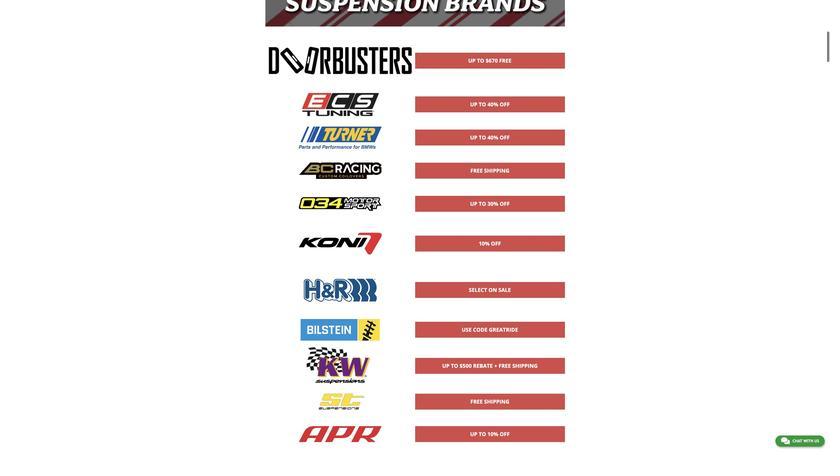 Task type: vqa. For each thing, say whether or not it's contained in the screenshot.
jis in the 'Jis High-Strength Steel Flanged Hex Head Screws, M8 X 1.25 Mm Thread, 30 Mm Long - Priced Each'
no



Task type: locate. For each thing, give the bounding box(es) containing it.
2 40% from the top
[[488, 134, 498, 141]]

1 vertical spatial 40%
[[488, 134, 498, 141]]

up to 40% off
[[470, 101, 510, 108], [470, 134, 510, 141]]

up to 40% off up ecs tuning
[[470, 101, 510, 108]]

free
[[499, 57, 512, 64], [470, 167, 483, 174], [499, 362, 511, 370], [470, 398, 483, 405]]

up to $500 rebate + free shipping link
[[415, 358, 565, 374]]

up for up to $670 free link
[[468, 57, 476, 64]]

turner
[[485, 148, 495, 153]]

up to 40% off link
[[415, 97, 565, 112], [415, 130, 565, 145]]

2 airlift from the top
[[486, 300, 494, 305]]

up to 40% off up turner
[[470, 134, 510, 141]]

to
[[477, 57, 484, 64], [479, 101, 486, 108], [479, 134, 486, 141], [479, 200, 486, 208], [451, 362, 458, 370], [479, 431, 486, 438]]

to for up to 10% off link
[[479, 431, 486, 438]]

chat
[[793, 439, 802, 443]]

10%
[[479, 240, 490, 247], [488, 431, 498, 438]]

up to 10% off
[[470, 431, 510, 438]]

up
[[468, 57, 476, 64], [470, 101, 478, 108], [470, 134, 478, 141], [470, 200, 478, 208], [442, 362, 450, 370], [470, 431, 478, 438]]

40% up turner
[[488, 134, 498, 141]]

use code greatride
[[462, 326, 518, 334]]

1 vertical spatial up to 40% off
[[470, 134, 510, 141]]

up inside 'link'
[[470, 200, 478, 208]]

apr
[[487, 444, 493, 449]]

1 vertical spatial airlift
[[486, 300, 494, 305]]

off inside 10% off link
[[491, 240, 501, 247]]

up to 40% off link up ecs tuning
[[415, 97, 565, 112]]

shipping down turner
[[484, 167, 510, 174]]

1 vertical spatial up to 40% off link
[[415, 130, 565, 145]]

0 vertical spatial 40%
[[488, 101, 498, 108]]

with
[[804, 439, 813, 443]]

2 up to 40% off from the top
[[470, 134, 510, 141]]

2 free shipping from the top
[[470, 398, 510, 405]]

select on sale link
[[415, 282, 565, 298]]

free shipping up the 'st'
[[470, 398, 510, 405]]

off
[[500, 101, 510, 108], [500, 134, 510, 141], [500, 200, 510, 208], [491, 240, 501, 247], [500, 431, 510, 438]]

greatride
[[489, 326, 518, 334]]

tuning
[[488, 115, 499, 119]]

0 vertical spatial free shipping link
[[415, 163, 565, 178]]

to for up to $670 free link
[[477, 57, 484, 64]]

1 vertical spatial free shipping link
[[415, 394, 565, 409]]

1 vertical spatial free shipping
[[470, 398, 510, 405]]

free shipping link
[[415, 163, 565, 178], [415, 394, 565, 409]]

to for up to 40% off link associated with turner
[[479, 134, 486, 141]]

to inside up to 10% off link
[[479, 431, 486, 438]]

up to 40% off link up turner
[[415, 130, 565, 145]]

1 up to 40% off link from the top
[[415, 97, 565, 112]]

$670
[[486, 57, 498, 64]]

to inside up to $670 free link
[[477, 57, 484, 64]]

free shipping - kw coilovers image
[[304, 346, 376, 385]]

us
[[815, 439, 819, 443]]

0 vertical spatial up to 40% off
[[470, 101, 510, 108]]

airlift
[[486, 254, 494, 259], [486, 300, 494, 305]]

chat with us link
[[775, 435, 825, 447]]

chat with us
[[793, 439, 819, 443]]

free shipping link down turner
[[415, 163, 565, 178]]

0 vertical spatial up to 40% off link
[[415, 97, 565, 112]]

up to 40% off for ecs tuning
[[470, 101, 510, 108]]

2 up to 40% off link from the top
[[415, 130, 565, 145]]

30%
[[488, 200, 498, 208]]

1 vertical spatial shipping
[[512, 362, 538, 370]]

sale
[[499, 286, 511, 294]]

40%
[[488, 101, 498, 108], [488, 134, 498, 141]]

on
[[489, 286, 497, 294]]

1 40% from the top
[[488, 101, 498, 108]]

1 vertical spatial 10%
[[488, 431, 498, 438]]

up to 40% off for turner
[[470, 134, 510, 141]]

off inside up to 30% off 'link'
[[500, 200, 510, 208]]

airlift for off
[[486, 254, 494, 259]]

shipping right the +
[[512, 362, 538, 370]]

1 up to 40% off from the top
[[470, 101, 510, 108]]

up to $500 rebate + free shipping
[[442, 362, 538, 370]]

up for up to 30% off 'link' on the top right of page
[[470, 200, 478, 208]]

free shipping down turner
[[470, 167, 510, 174]]

shipping
[[484, 167, 510, 174], [512, 362, 538, 370], [484, 398, 510, 405]]

off inside up to 10% off link
[[500, 431, 510, 438]]

0 vertical spatial free shipping
[[470, 167, 510, 174]]

to inside up to 30% off 'link'
[[479, 200, 486, 208]]

free shipping link up the 'st'
[[415, 394, 565, 409]]

to inside up to $500 rebate + free shipping link
[[451, 362, 458, 370]]

free shipping
[[470, 167, 510, 174], [470, 398, 510, 405]]

airlift down select on sale on the right bottom of the page
[[486, 300, 494, 305]]

shipping up the 'st'
[[484, 398, 510, 405]]

1 airlift from the top
[[486, 254, 494, 259]]

40% up tuning
[[488, 101, 498, 108]]

2 vertical spatial shipping
[[484, 398, 510, 405]]

0 vertical spatial airlift
[[486, 254, 494, 259]]

airlift down 10% off
[[486, 254, 494, 259]]



Task type: describe. For each thing, give the bounding box(es) containing it.
to for ecs tuning up to 40% off link
[[479, 101, 486, 108]]

ecs tuning
[[481, 115, 499, 119]]

up for up to 10% off link
[[470, 431, 478, 438]]

up for up to $500 rebate + free shipping link on the right
[[442, 362, 450, 370]]

up to 40% off link for ecs tuning
[[415, 97, 565, 112]]

0 vertical spatial 10%
[[479, 240, 490, 247]]

to for up to 30% off 'link' on the top right of page
[[479, 200, 486, 208]]

free shipping - st coilovers image
[[310, 392, 370, 411]]

st
[[488, 412, 492, 416]]

up to 30% off link
[[415, 196, 565, 212]]

40% for ecs tuning
[[488, 101, 498, 108]]

0 vertical spatial shipping
[[484, 167, 510, 174]]

40% for turner
[[488, 134, 498, 141]]

10% off
[[479, 240, 501, 247]]

up to $670 free
[[468, 57, 512, 64]]

ecs
[[481, 115, 487, 119]]

up to 30% off
[[470, 200, 510, 208]]

$500
[[460, 362, 472, 370]]

use
[[462, 326, 472, 334]]

up to 10% off link
[[415, 427, 565, 442]]

1 free shipping link from the top
[[415, 163, 565, 178]]

select
[[469, 286, 487, 294]]

use code greatride link
[[415, 322, 565, 337]]

up to $670 free link
[[415, 53, 565, 68]]

off for turner
[[500, 134, 510, 141]]

10% off link
[[415, 236, 565, 251]]

code
[[473, 326, 488, 334]]

up to 40% off link for turner
[[415, 130, 565, 145]]

+
[[494, 362, 497, 370]]

airlift for on
[[486, 300, 494, 305]]

select on sale
[[469, 286, 511, 294]]

off for apr
[[500, 431, 510, 438]]

1 free shipping from the top
[[470, 167, 510, 174]]

to for up to $500 rebate + free shipping link on the right
[[451, 362, 458, 370]]

comments image
[[781, 437, 790, 445]]

rebate
[[473, 362, 493, 370]]

off for ecs tuning
[[500, 101, 510, 108]]

2 free shipping link from the top
[[415, 394, 565, 409]]



